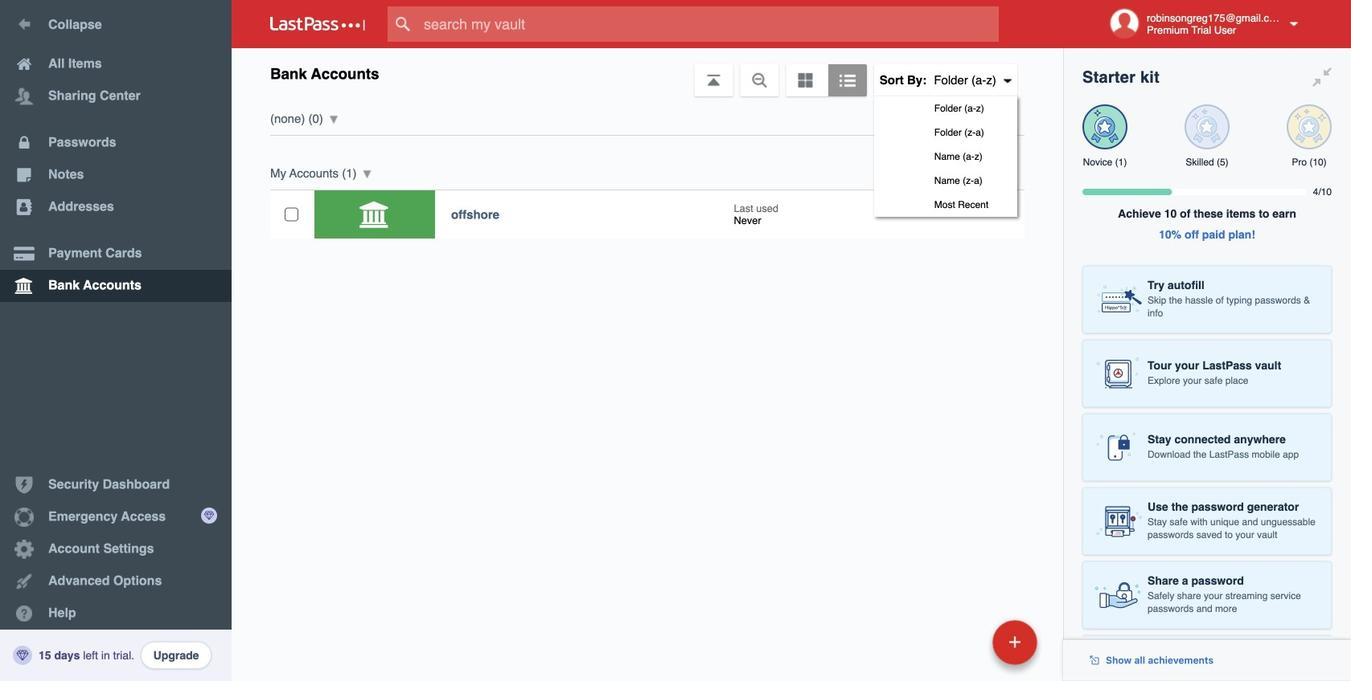 Task type: describe. For each thing, give the bounding box(es) containing it.
search my vault text field
[[388, 6, 1030, 42]]

lastpass image
[[270, 17, 365, 31]]

new item element
[[882, 620, 1043, 666]]

vault options navigation
[[232, 48, 1063, 217]]



Task type: locate. For each thing, give the bounding box(es) containing it.
main navigation navigation
[[0, 0, 232, 682]]

new item navigation
[[882, 616, 1047, 682]]

Search search field
[[388, 6, 1030, 42]]



Task type: vqa. For each thing, say whether or not it's contained in the screenshot.
alert
no



